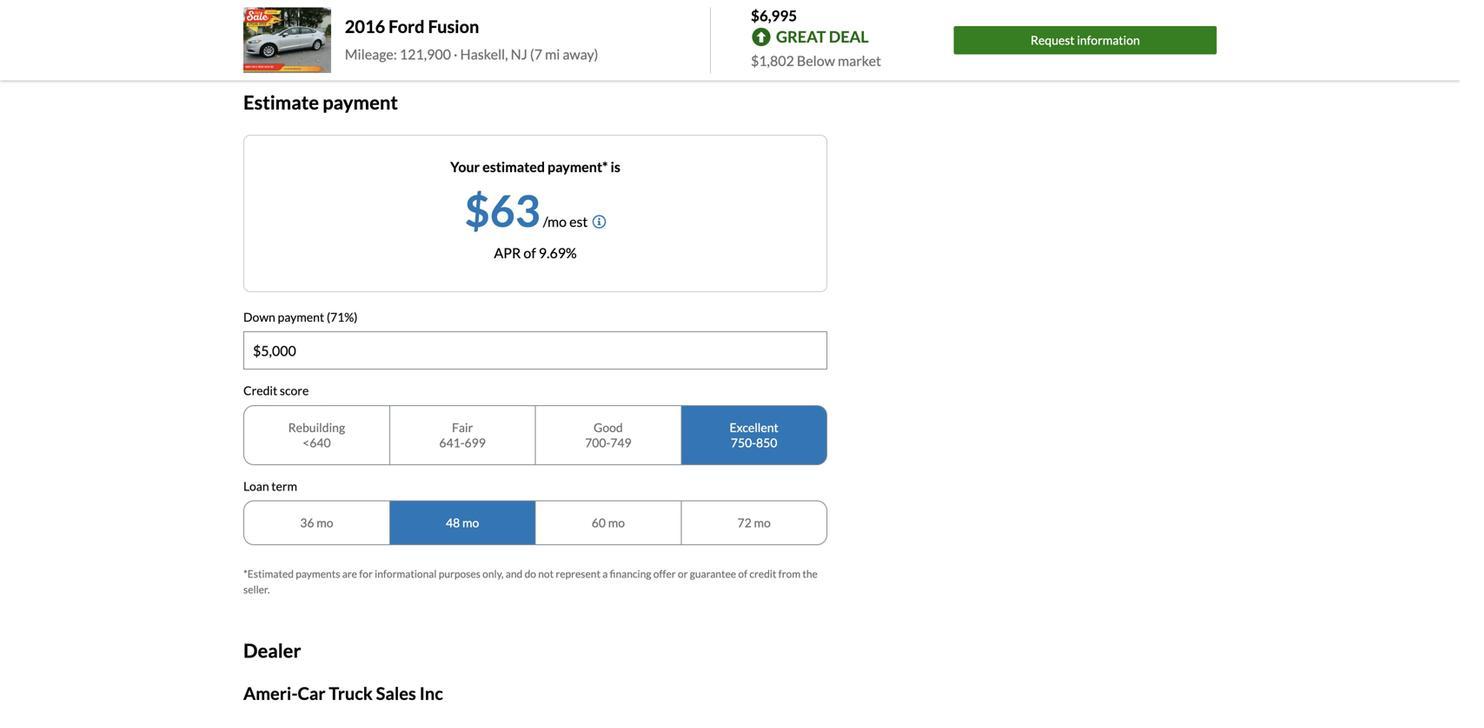 Task type: locate. For each thing, give the bounding box(es) containing it.
mo
[[317, 515, 333, 530], [463, 515, 479, 530], [608, 515, 625, 530], [754, 515, 771, 530]]

loan term
[[243, 479, 297, 493]]

mo right 60
[[608, 515, 625, 530]]

ameri-car truck sales inc
[[243, 683, 443, 704]]

excellent 750-850
[[730, 420, 779, 450]]

info circle image
[[593, 215, 606, 229]]

payment
[[323, 91, 398, 113], [278, 309, 325, 324]]

mo right 48
[[463, 515, 479, 530]]

price
[[280, 30, 310, 47]]

great
[[777, 27, 826, 46]]

$1,802 below market
[[751, 52, 882, 69]]

mo for 36 mo
[[317, 515, 333, 530]]

seller.
[[243, 583, 270, 596]]

payment left (71%)
[[278, 309, 325, 324]]

ameri-car truck sales inc link
[[243, 683, 443, 704]]

/mo
[[543, 213, 567, 230]]

641-
[[439, 435, 465, 450]]

represent
[[556, 568, 601, 580]]

information
[[1078, 33, 1141, 47]]

term
[[272, 479, 297, 493]]

850
[[757, 435, 778, 450]]

of
[[524, 244, 536, 261], [739, 568, 748, 580]]

payment for estimate
[[323, 91, 398, 113]]

nj
[[511, 46, 528, 62]]

payment down mileage: at the left of the page
[[323, 91, 398, 113]]

excellent
[[730, 420, 779, 435]]

36
[[300, 515, 314, 530]]

request information
[[1031, 33, 1141, 47]]

2 mo from the left
[[463, 515, 479, 530]]

1 horizontal spatial of
[[739, 568, 748, 580]]

0 vertical spatial payment
[[323, 91, 398, 113]]

2016 ford fusion image
[[243, 7, 331, 73]]

0 horizontal spatial of
[[524, 244, 536, 261]]

1 vertical spatial payment
[[278, 309, 325, 324]]

financing
[[610, 568, 652, 580]]

4 mo from the left
[[754, 515, 771, 530]]

show price history
[[243, 30, 356, 47]]

·
[[454, 46, 458, 62]]

of left credit
[[739, 568, 748, 580]]

good 700-749
[[585, 420, 632, 450]]

purposes
[[439, 568, 481, 580]]

$6,995
[[751, 7, 798, 24]]

request information button
[[955, 26, 1217, 54]]

700-
[[585, 435, 611, 450]]

1 mo from the left
[[317, 515, 333, 530]]

only,
[[483, 568, 504, 580]]

3 mo from the left
[[608, 515, 625, 530]]

of inside *estimated payments are for informational purposes only, and do not represent a financing offer or guarantee of credit from the seller.
[[739, 568, 748, 580]]

request
[[1031, 33, 1075, 47]]

of right apr
[[524, 244, 536, 261]]

750-
[[731, 435, 757, 450]]

show price history link
[[243, 30, 356, 47]]

history
[[313, 30, 356, 47]]

and
[[506, 568, 523, 580]]

fair 641-699
[[439, 420, 486, 450]]

48
[[446, 515, 460, 530]]

mo for 72 mo
[[754, 515, 771, 530]]

a
[[603, 568, 608, 580]]

mo right 72
[[754, 515, 771, 530]]

sales
[[376, 683, 416, 704]]

72 mo
[[738, 515, 771, 530]]

1 vertical spatial of
[[739, 568, 748, 580]]

credit
[[243, 383, 278, 398]]

$63 /mo est
[[465, 184, 588, 236]]

mileage:
[[345, 46, 397, 62]]

$1,802
[[751, 52, 795, 69]]

estimate payment
[[243, 91, 398, 113]]

credit
[[750, 568, 777, 580]]

informational
[[375, 568, 437, 580]]

mo right 36
[[317, 515, 333, 530]]

48 mo
[[446, 515, 479, 530]]



Task type: describe. For each thing, give the bounding box(es) containing it.
deal
[[829, 27, 869, 46]]

72
[[738, 515, 752, 530]]

for
[[359, 568, 373, 580]]

9.69%
[[539, 244, 577, 261]]

mo for 48 mo
[[463, 515, 479, 530]]

down payment (71%)
[[243, 309, 358, 324]]

estimated
[[483, 158, 545, 175]]

<640
[[303, 435, 331, 450]]

or
[[678, 568, 688, 580]]

your estimated payment* is
[[451, 158, 621, 175]]

mo for 60 mo
[[608, 515, 625, 530]]

market
[[838, 52, 882, 69]]

good
[[594, 420, 623, 435]]

car
[[298, 683, 326, 704]]

2016 ford fusion mileage: 121,900 · haskell, nj (7 mi away)
[[345, 16, 599, 62]]

away)
[[563, 46, 599, 62]]

do
[[525, 568, 537, 580]]

fair
[[452, 420, 473, 435]]

not
[[539, 568, 554, 580]]

the
[[803, 568, 818, 580]]

*estimated payments are for informational purposes only, and do not represent a financing offer or guarantee of credit from the seller.
[[243, 568, 818, 596]]

are
[[342, 568, 357, 580]]

est
[[570, 213, 588, 230]]

699
[[465, 435, 486, 450]]

payment*
[[548, 158, 608, 175]]

60 mo
[[592, 515, 625, 530]]

great deal
[[777, 27, 869, 46]]

offer
[[654, 568, 676, 580]]

2016
[[345, 16, 385, 37]]

60
[[592, 515, 606, 530]]

ameri-
[[243, 683, 298, 704]]

rebuilding <640
[[288, 420, 345, 450]]

payment for down
[[278, 309, 325, 324]]

121,900
[[400, 46, 451, 62]]

$63
[[465, 184, 541, 236]]

0 vertical spatial of
[[524, 244, 536, 261]]

mi
[[545, 46, 560, 62]]

loan
[[243, 479, 269, 493]]

dealer
[[243, 639, 301, 662]]

is
[[611, 158, 621, 175]]

ford
[[389, 16, 425, 37]]

estimate
[[243, 91, 319, 113]]

below
[[797, 52, 836, 69]]

749
[[611, 435, 632, 450]]

haskell,
[[460, 46, 508, 62]]

from
[[779, 568, 801, 580]]

(71%)
[[327, 309, 358, 324]]

truck
[[329, 683, 373, 704]]

score
[[280, 383, 309, 398]]

apr
[[494, 244, 521, 261]]

payments
[[296, 568, 340, 580]]

credit score
[[243, 383, 309, 398]]

Down payment (71%) text field
[[244, 332, 827, 369]]

guarantee
[[690, 568, 737, 580]]

*estimated
[[243, 568, 294, 580]]

(7
[[530, 46, 543, 62]]

apr of 9.69%
[[494, 244, 577, 261]]

36 mo
[[300, 515, 333, 530]]

fusion
[[428, 16, 479, 37]]

inc
[[420, 683, 443, 704]]

show
[[243, 30, 277, 47]]

rebuilding
[[288, 420, 345, 435]]

your
[[451, 158, 480, 175]]

down
[[243, 309, 276, 324]]



Task type: vqa. For each thing, say whether or not it's contained in the screenshot.
'850'
yes



